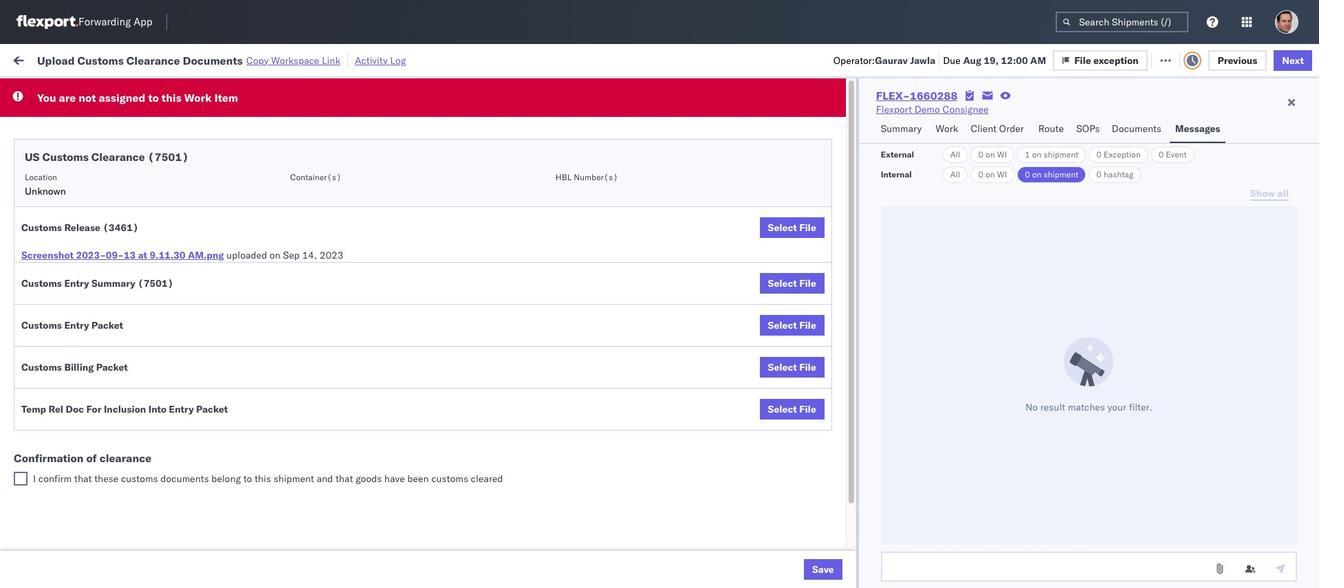 Task type: describe. For each thing, give the bounding box(es) containing it.
documents
[[161, 473, 209, 485]]

los inside button
[[124, 379, 140, 392]]

pst, for 8:30
[[274, 471, 295, 483]]

1 on shipment
[[1025, 149, 1079, 160]]

customs left billing
[[21, 361, 62, 374]]

3 11:59 pm pdt, nov 4, 2022 from the top
[[233, 198, 359, 211]]

0 left exception
[[1097, 149, 1102, 160]]

3 schedule pickup from los angeles, ca button from the top
[[32, 258, 201, 273]]

work inside import work button
[[150, 53, 174, 66]]

pickup inside schedule pickup from rotterdam, netherlands
[[75, 494, 105, 506]]

1 flex-1889466 from the top
[[800, 320, 871, 332]]

select file for customs entry summary (7501)
[[768, 277, 816, 290]]

2 test123456 from the top
[[988, 168, 1046, 181]]

my
[[14, 50, 36, 69]]

5 ocean fcl from the top
[[444, 380, 492, 392]]

lhuu7894563, uetu5238478
[[894, 410, 1034, 422]]

upload customs clearance documents
[[32, 289, 203, 301]]

: for status
[[100, 85, 102, 95]]

select file button for customs release (3461)
[[760, 217, 825, 238]]

client for client order
[[971, 122, 997, 135]]

0 hashtag
[[1097, 169, 1134, 180]]

file for customs release (3461)
[[800, 222, 816, 234]]

abcd1234560
[[894, 531, 962, 543]]

11:00 pm pst, nov 8, 2022
[[233, 289, 359, 302]]

hlxu6269489, for omkar savant
[[967, 198, 1037, 211]]

fcl for 1st schedule delivery appointment button from the bottom of the page
[[474, 471, 492, 483]]

from up '(3461)' in the top left of the page
[[107, 198, 127, 210]]

4 11:59 pm pdt, nov 4, 2022 from the top
[[233, 259, 359, 271]]

pickup down us customs clearance (7501)
[[75, 168, 105, 180]]

deadline button
[[226, 109, 372, 123]]

0 event
[[1159, 149, 1187, 160]]

778
[[254, 53, 271, 66]]

pst, for 11:00
[[280, 289, 301, 302]]

uploaded
[[227, 249, 267, 261]]

2 4, from the top
[[324, 168, 333, 181]]

23, for 2022
[[317, 380, 332, 392]]

filtered
[[14, 84, 47, 97]]

flex-1846748 for 4th schedule delivery appointment button from the bottom of the page
[[800, 138, 871, 150]]

0 vertical spatial no
[[326, 85, 337, 95]]

2 ceau7522281, hlxu6269489, hlxu8034992 from the top
[[894, 168, 1107, 180]]

0 vertical spatial jawla
[[910, 54, 936, 66]]

2 schedule delivery appointment button from the top
[[32, 227, 169, 242]]

by:
[[50, 84, 63, 97]]

0 left "event"
[[1159, 149, 1164, 160]]

item
[[214, 91, 238, 105]]

: for snoozed
[[320, 85, 322, 95]]

13
[[124, 249, 136, 261]]

(7501) for us customs clearance (7501)
[[148, 150, 189, 164]]

schedule pickup from los angeles, ca link for third 'schedule pickup from los angeles, ca' button from the bottom
[[32, 258, 201, 271]]

aug
[[963, 54, 982, 66]]

entry for packet
[[64, 319, 89, 332]]

vandelay for vandelay
[[538, 531, 578, 544]]

shipment for 1 on shipment
[[1044, 149, 1079, 160]]

pm down deadline
[[262, 138, 277, 150]]

select for customs entry packet
[[768, 319, 797, 332]]

4 1846748 from the top
[[829, 229, 871, 241]]

shipment for 0 on shipment
[[1044, 169, 1079, 180]]

4 1889466 from the top
[[829, 410, 871, 423]]

temp rel doc for inclusion into entry packet
[[21, 403, 228, 416]]

3 flex-2130387 from the top
[[800, 562, 871, 574]]

8,
[[323, 289, 332, 302]]

ceau7522281, for gaurav
[[894, 138, 964, 150]]

from up customs entry summary (7501)
[[107, 258, 127, 271]]

4:00
[[233, 380, 254, 392]]

2 vertical spatial entry
[[169, 403, 194, 416]]

flex-1846748 for third 'schedule pickup from los angeles, ca' button from the bottom
[[800, 259, 871, 271]]

select file for customs entry packet
[[768, 319, 816, 332]]

confirm delivery button
[[32, 409, 105, 424]]

rotterdam,
[[130, 494, 179, 506]]

11:59 for 4th schedule delivery appointment button from the bottom of the page
[[233, 138, 260, 150]]

file for customs entry packet
[[800, 319, 816, 332]]

2 schedule delivery appointment link from the top
[[32, 227, 169, 241]]

0 horizontal spatial gaurav
[[875, 54, 908, 66]]

origin
[[1265, 471, 1291, 483]]

1 abcdefg78456546 from the top
[[988, 350, 1081, 362]]

flex-1846748 for 4th 'schedule pickup from los angeles, ca' button from the bottom
[[800, 198, 871, 211]]

1 schedule pickup from los angeles, ca button from the top
[[32, 167, 201, 182]]

10 resize handle column header from the left
[[1241, 107, 1257, 588]]

1 schedule delivery appointment from the top
[[32, 137, 169, 150]]

3 resize handle column header from the left
[[420, 107, 437, 588]]

upload for upload customs clearance documents
[[32, 289, 63, 301]]

3 appointment from the top
[[113, 349, 169, 362]]

documents for upload customs clearance documents
[[153, 289, 203, 301]]

your
[[1108, 401, 1127, 413]]

11:59 pm pst, jan 24, 2023
[[233, 531, 362, 544]]

3 schedule pickup from los angeles, ca from the top
[[32, 258, 201, 271]]

pm left sep
[[262, 259, 277, 271]]

mode button
[[437, 109, 517, 123]]

track
[[351, 53, 373, 66]]

11 resize handle column header from the left
[[1284, 107, 1301, 588]]

7 fcl from the top
[[474, 531, 492, 544]]

customs release (3461)
[[21, 222, 139, 234]]

message
[[185, 53, 224, 66]]

1846748 for 4th schedule delivery appointment button from the bottom of the page
[[829, 138, 871, 150]]

2 pdt, from the top
[[280, 168, 301, 181]]

internal
[[881, 169, 912, 180]]

4, for 4th 'schedule pickup from los angeles, ca' button from the bottom
[[324, 198, 333, 211]]

4 ocean fcl from the top
[[444, 289, 492, 302]]

2 flex-1846748 from the top
[[800, 168, 871, 181]]

1846748 for upload customs clearance documents 'button' at the left
[[829, 289, 871, 302]]

0 down the client order
[[979, 149, 984, 160]]

2 schedule pickup from los angeles, ca button from the top
[[32, 197, 201, 212]]

resize handle column header for client name
[[609, 107, 625, 588]]

container numbers button
[[887, 104, 968, 129]]

you are not assigned to this work item
[[37, 91, 238, 105]]

forwarding app link
[[17, 15, 152, 29]]

app
[[134, 15, 152, 29]]

customs inside 'button'
[[65, 289, 104, 301]]

wi for 1
[[997, 149, 1007, 160]]

los right 09-
[[130, 258, 145, 271]]

unknown
[[25, 185, 66, 197]]

uetu5238478
[[967, 410, 1034, 422]]

due
[[943, 54, 961, 66]]

savant
[[1201, 198, 1231, 211]]

pm up uploaded
[[262, 198, 277, 211]]

risk
[[285, 53, 301, 66]]

2 ocean fcl from the top
[[444, 198, 492, 211]]

schedule delivery appointment link for 8:30
[[32, 470, 169, 483]]

confirm for confirm pickup from los angeles, ca
[[32, 379, 67, 392]]

all button for external
[[943, 147, 968, 163]]

2 schedule pickup from los angeles, ca from the top
[[32, 198, 201, 210]]

1 1889466 from the top
[[829, 320, 871, 332]]

5 schedule pickup from los angeles, ca from the top
[[32, 440, 201, 452]]

0 vertical spatial at
[[274, 53, 283, 66]]

2023 for 23,
[[332, 471, 356, 483]]

from down us customs clearance (7501)
[[107, 168, 127, 180]]

snoozed
[[288, 85, 320, 95]]

snoozed : no
[[288, 85, 337, 95]]

all for external
[[951, 149, 961, 160]]

customs down screenshot
[[21, 277, 62, 290]]

1 11:59 pm pdt, nov 4, 2022 from the top
[[233, 138, 359, 150]]

0 vertical spatial to
[[148, 91, 159, 105]]

summary inside summary button
[[881, 122, 922, 135]]

copy workspace link button
[[246, 54, 341, 66]]

event
[[1166, 149, 1187, 160]]

activity log button
[[355, 52, 406, 68]]

2 that from the left
[[336, 473, 353, 485]]

pdt, for third 'schedule pickup from los angeles, ca' button from the bottom
[[280, 259, 301, 271]]

1 schedule delivery appointment button from the top
[[32, 137, 169, 152]]

0 down the 1
[[1025, 169, 1030, 180]]

--
[[988, 531, 1000, 544]]

work,
[[145, 85, 167, 95]]

(3461)
[[103, 222, 139, 234]]

flexport
[[876, 103, 912, 116]]

los down us customs clearance (7501)
[[130, 168, 145, 180]]

angeles, for confirm pickup from los angeles, ca link
[[142, 379, 180, 392]]

confirmation
[[14, 451, 84, 465]]

9 schedule from the top
[[32, 470, 72, 483]]

confirm delivery link
[[32, 409, 105, 423]]

1893174
[[829, 441, 871, 453]]

1 vertical spatial at
[[138, 249, 147, 261]]

hlxu8034992 for omkar savant
[[1040, 198, 1107, 211]]

los down inclusion on the left of page
[[130, 440, 145, 452]]

resize handle column header for mode
[[515, 107, 531, 588]]

schedule pickup from los angeles, ca link for 4th 'schedule pickup from los angeles, ca' button from the bottom
[[32, 197, 201, 211]]

documents for upload customs clearance documents copy workspace link
[[183, 53, 243, 67]]

save
[[812, 563, 834, 576]]

from right of
[[107, 440, 127, 452]]

2023-
[[76, 249, 106, 261]]

belong
[[211, 473, 241, 485]]

1 that from the left
[[74, 473, 92, 485]]

into
[[148, 403, 167, 416]]

all button for internal
[[943, 166, 968, 183]]

customs up customs billing packet on the bottom of page
[[21, 319, 62, 332]]

billing
[[64, 361, 94, 374]]

12:00
[[1001, 54, 1028, 66]]

2 hlxu6269489, from the top
[[967, 168, 1037, 180]]

due aug 19, 12:00 am
[[943, 54, 1046, 66]]

release
[[64, 222, 100, 234]]

3 schedule from the top
[[32, 198, 72, 210]]

resize handle column header for deadline
[[369, 107, 386, 588]]

upload customs clearance documents button
[[32, 288, 203, 303]]

1 ocean fcl from the top
[[444, 138, 492, 150]]

3 schedule delivery appointment from the top
[[32, 349, 169, 362]]

numbers for container numbers
[[894, 118, 928, 128]]

resize handle column header for workitem
[[208, 107, 225, 588]]

2 flex-1889466 from the top
[[800, 350, 871, 362]]

09-
[[106, 249, 124, 261]]

messages button
[[1170, 116, 1226, 143]]

packet for customs billing packet
[[96, 361, 128, 374]]

select file button for customs entry summary (7501)
[[760, 273, 825, 294]]

filter.
[[1129, 401, 1153, 413]]

11:59 for third 'schedule pickup from los angeles, ca' button from the bottom
[[233, 259, 260, 271]]

5 11:59 from the top
[[233, 531, 260, 544]]

container
[[894, 107, 931, 117]]

no result matches your filter.
[[1026, 401, 1153, 413]]

0 left hashtag
[[1097, 169, 1102, 180]]

2 vertical spatial shipment
[[274, 473, 314, 485]]

flex-1662119
[[800, 531, 871, 544]]

forwarding app
[[78, 15, 152, 29]]

west
[[675, 531, 697, 544]]

0 vertical spatial 2023
[[320, 249, 344, 261]]

previous button
[[1208, 50, 1267, 71]]

inclusion
[[104, 403, 146, 416]]

of
[[86, 451, 97, 465]]

1 horizontal spatial consignee
[[943, 103, 989, 116]]

4 schedule pickup from los angeles, ca button from the top
[[32, 318, 201, 333]]

schedule pickup from los angeles, ca link for 5th 'schedule pickup from los angeles, ca' button from the top of the page
[[32, 439, 201, 453]]

los up '(3461)' in the top left of the page
[[130, 198, 145, 210]]

resize handle column header for flex id
[[870, 107, 887, 588]]

select file button for temp rel doc for inclusion into entry packet
[[760, 399, 825, 420]]

2 ceau7522281, from the top
[[894, 168, 964, 180]]

abcdefg78456546 for confirm delivery
[[988, 410, 1081, 423]]

for
[[86, 403, 101, 416]]

4 schedule from the top
[[32, 228, 72, 240]]

2 2130387 from the top
[[829, 501, 871, 514]]

1 flex-2130387 from the top
[[800, 471, 871, 483]]

jan for 24,
[[303, 531, 318, 544]]

location
[[25, 172, 57, 182]]

flex-1660288
[[876, 89, 958, 103]]

Search Shipments (/) text field
[[1056, 12, 1189, 32]]

matches
[[1068, 401, 1105, 413]]

ceau7522281, hlxu6269489, hlxu8034992 for gaurav jawla
[[894, 138, 1107, 150]]

ceau7522281, hlxu6269489, hlxu8034992 for omkar savant
[[894, 198, 1107, 211]]

resize handle column header for consignee
[[754, 107, 771, 588]]

pm right 8:30
[[256, 471, 271, 483]]

been
[[407, 473, 429, 485]]

2 flex-2130387 from the top
[[800, 501, 871, 514]]

from inside schedule pickup from rotterdam, netherlands
[[107, 494, 127, 506]]

schedule delivery appointment link for 11:59
[[32, 137, 169, 150]]

deadline
[[233, 112, 266, 122]]

mbl/mawb numbers button
[[981, 109, 1149, 123]]

pdt, for 4th 'schedule pickup from los angeles, ca' button from the bottom
[[280, 198, 301, 211]]

11:59 for 4th 'schedule pickup from los angeles, ca' button from the bottom
[[233, 198, 260, 211]]

5 schedule from the top
[[32, 258, 72, 271]]

confirm pickup from los angeles, ca
[[32, 379, 195, 392]]

1 customs from the left
[[121, 473, 158, 485]]

6 ocean fcl from the top
[[444, 471, 492, 483]]

documents inside button
[[1112, 122, 1162, 135]]

flex id
[[778, 112, 804, 122]]

2 hlxu8034992 from the top
[[1040, 168, 1107, 180]]



Task type: vqa. For each thing, say whether or not it's contained in the screenshot.
of
yes



Task type: locate. For each thing, give the bounding box(es) containing it.
0 vertical spatial confirm
[[32, 379, 67, 392]]

packet down upload customs clearance documents 'button' at the left
[[92, 319, 123, 332]]

rel
[[49, 403, 63, 416]]

upload for upload customs clearance documents copy workspace link
[[37, 53, 75, 67]]

no right the snoozed
[[326, 85, 337, 95]]

2130387 down 1662119
[[829, 562, 871, 574]]

1 vertical spatial ceau7522281, hlxu6269489, hlxu8034992
[[894, 168, 1107, 180]]

summary down 09-
[[92, 277, 135, 290]]

numbers left sops
[[1038, 112, 1072, 122]]

sops
[[1077, 122, 1100, 135]]

1 vandelay from the left
[[538, 531, 578, 544]]

0 vertical spatial clearance
[[126, 53, 180, 67]]

0 horizontal spatial numbers
[[894, 118, 928, 128]]

customs up customs entry packet
[[65, 289, 104, 301]]

schedule delivery appointment link down of
[[32, 470, 169, 483]]

4, up container(s)
[[324, 138, 333, 150]]

5 select from the top
[[768, 403, 797, 416]]

flexport demo consignee link
[[876, 103, 989, 116]]

1 hlxu8034992 from the top
[[1040, 138, 1107, 150]]

client left "name"
[[538, 112, 560, 122]]

hashtag
[[1104, 169, 1134, 180]]

nov for schedule pickup from los angeles, ca link associated with third 'schedule pickup from los angeles, ca' button from the bottom
[[304, 259, 322, 271]]

4 flex-1889466 from the top
[[800, 410, 871, 423]]

fcl for 4th 'schedule pickup from los angeles, ca' button from the bottom
[[474, 198, 492, 211]]

confirm pickup from los angeles, ca link
[[32, 379, 195, 392]]

result
[[1041, 401, 1066, 413]]

fcl for the confirm pickup from los angeles, ca button
[[474, 380, 492, 392]]

vandelay for vandelay west
[[632, 531, 672, 544]]

0 horizontal spatial vandelay
[[538, 531, 578, 544]]

schedule delivery appointment link
[[32, 137, 169, 150], [32, 227, 169, 241], [32, 470, 169, 483]]

1 appointment from the top
[[113, 137, 169, 150]]

customs down clearance at the left bottom of the page
[[121, 473, 158, 485]]

this right for
[[162, 91, 182, 105]]

0 vertical spatial 0 on wi
[[979, 149, 1007, 160]]

2 vertical spatial flex-2130387
[[800, 562, 871, 574]]

1 horizontal spatial to
[[243, 473, 252, 485]]

status
[[75, 85, 100, 95]]

2 vertical spatial ceau7522281, hlxu6269489, hlxu8034992
[[894, 198, 1107, 211]]

Search Work text field
[[856, 49, 1006, 70]]

1889466
[[829, 320, 871, 332], [829, 350, 871, 362], [829, 380, 871, 392], [829, 410, 871, 423]]

file for customs entry summary (7501)
[[800, 277, 816, 290]]

angeles, for schedule pickup from los angeles, ca link related to 4th 'schedule pickup from los angeles, ca' button from the bottom
[[148, 198, 185, 210]]

activity log
[[355, 54, 406, 66]]

2 vertical spatial documents
[[153, 289, 203, 301]]

resize handle column header
[[208, 107, 225, 588], [369, 107, 386, 588], [420, 107, 437, 588], [515, 107, 531, 588], [609, 107, 625, 588], [754, 107, 771, 588], [870, 107, 887, 588], [965, 107, 981, 588], [1146, 107, 1163, 588], [1241, 107, 1257, 588], [1284, 107, 1301, 588]]

hlxu6269489, for gaurav jawla
[[967, 138, 1037, 150]]

0 vertical spatial (7501)
[[148, 150, 189, 164]]

1 vertical spatial confirm
[[32, 410, 67, 422]]

test123456
[[988, 138, 1046, 150], [988, 168, 1046, 181], [988, 198, 1046, 211]]

1 vertical spatial upload
[[32, 289, 63, 301]]

on
[[337, 53, 348, 66], [986, 149, 995, 160], [1032, 149, 1042, 160], [986, 169, 995, 180], [1032, 169, 1042, 180], [270, 249, 281, 261]]

2 vertical spatial 2023
[[338, 531, 362, 544]]

angeles, down us customs clearance (7501)
[[148, 168, 185, 180]]

select for temp rel doc for inclusion into entry packet
[[768, 403, 797, 416]]

order
[[999, 122, 1024, 135]]

2 all from the top
[[951, 169, 961, 180]]

1 horizontal spatial numbers
[[1038, 112, 1072, 122]]

flex-2130387 up the flex-1662119
[[800, 501, 871, 514]]

schedule inside schedule pickup from rotterdam, netherlands
[[32, 494, 72, 506]]

screenshot
[[21, 249, 74, 261]]

1 vertical spatial jan
[[303, 531, 318, 544]]

packet up confirm pickup from los angeles, ca link
[[96, 361, 128, 374]]

select file for customs release (3461)
[[768, 222, 816, 234]]

jan left and
[[297, 471, 312, 483]]

gaurav
[[875, 54, 908, 66], [1170, 138, 1201, 150]]

pm left container(s)
[[262, 168, 277, 181]]

schedule pickup from los angeles, ca link up customs entry summary (7501)
[[32, 258, 201, 271]]

3 1889466 from the top
[[829, 380, 871, 392]]

jawla
[[910, 54, 936, 66], [1203, 138, 1227, 150]]

1 vertical spatial clearance
[[91, 150, 145, 164]]

2 vertical spatial work
[[936, 122, 959, 135]]

1 horizontal spatial customs
[[431, 473, 468, 485]]

2130387 up 1662119
[[829, 501, 871, 514]]

from down upload customs clearance documents 'button' at the left
[[107, 319, 127, 331]]

customs right been
[[431, 473, 468, 485]]

4, right 14,
[[324, 259, 333, 271]]

4 schedule delivery appointment from the top
[[32, 470, 169, 483]]

2022
[[335, 138, 359, 150], [335, 168, 359, 181], [335, 198, 359, 211], [335, 259, 359, 271], [335, 289, 359, 302], [335, 380, 359, 392]]

2 horizontal spatial work
[[936, 122, 959, 135]]

0 vertical spatial documents
[[183, 53, 243, 67]]

0 horizontal spatial client
[[538, 112, 560, 122]]

1 horizontal spatial gaurav
[[1170, 138, 1201, 150]]

None text field
[[881, 552, 1297, 582]]

nov for schedule pickup from los angeles, ca link related to 4th 'schedule pickup from los angeles, ca' button from the bottom
[[304, 198, 322, 211]]

pm left 24,
[[262, 531, 277, 544]]

confirm for confirm delivery
[[32, 410, 67, 422]]

from up temp rel doc for inclusion into entry packet
[[101, 379, 122, 392]]

pickup up customs entry summary (7501)
[[75, 258, 105, 271]]

ceau7522281, down container numbers button at right top
[[894, 138, 964, 150]]

work down flexport demo consignee link
[[936, 122, 959, 135]]

fcl for third 'schedule pickup from los angeles, ca' button from the bottom
[[474, 259, 492, 271]]

1 horizontal spatial jawla
[[1203, 138, 1227, 150]]

4, for third 'schedule pickup from los angeles, ca' button from the bottom
[[324, 259, 333, 271]]

0 vertical spatial 2130387
[[829, 471, 871, 483]]

operator
[[1170, 112, 1203, 122]]

2023 right 14,
[[320, 249, 344, 261]]

work inside work button
[[936, 122, 959, 135]]

delivery inside button
[[69, 410, 105, 422]]

clearance for upload customs clearance documents copy workspace link
[[126, 53, 180, 67]]

client for client name
[[538, 112, 560, 122]]

0 vertical spatial ceau7522281, hlxu6269489, hlxu8034992
[[894, 138, 1107, 150]]

0 horizontal spatial work
[[150, 53, 174, 66]]

0 horizontal spatial customs
[[121, 473, 158, 485]]

jaehyung choi - test origin agent
[[1170, 471, 1319, 483]]

for
[[132, 85, 143, 95]]

gaurav jawla
[[1170, 138, 1227, 150]]

schedule pickup from los angeles, ca link
[[32, 167, 201, 181], [32, 197, 201, 211], [32, 258, 201, 271], [32, 318, 201, 332], [32, 439, 201, 453]]

0 vertical spatial 23,
[[317, 380, 332, 392]]

container(s)
[[290, 172, 341, 182]]

0 vertical spatial work
[[150, 53, 174, 66]]

upload customs clearance documents link
[[32, 288, 203, 302]]

1 vertical spatial flex-2130387
[[800, 501, 871, 514]]

customs up location
[[42, 150, 89, 164]]

2 0 on wi from the top
[[979, 169, 1007, 180]]

3 select file from the top
[[768, 319, 816, 332]]

next
[[1283, 54, 1304, 66]]

0 vertical spatial summary
[[881, 122, 922, 135]]

work right import
[[150, 53, 174, 66]]

flex id button
[[771, 109, 873, 123]]

angeles, for fourth 'schedule pickup from los angeles, ca' button from the top's schedule pickup from los angeles, ca link
[[148, 319, 185, 331]]

select for customs release (3461)
[[768, 222, 797, 234]]

schedule delivery appointment down of
[[32, 470, 169, 483]]

0 horizontal spatial summary
[[92, 277, 135, 290]]

angeles, for schedule pickup from los angeles, ca link associated with third 'schedule pickup from los angeles, ca' button from the bottom
[[148, 258, 185, 271]]

container numbers
[[894, 107, 931, 128]]

1 vertical spatial this
[[255, 473, 271, 485]]

angeles, up "9.11.30"
[[148, 198, 185, 210]]

numbers inside mbl/mawb numbers 'button'
[[1038, 112, 1072, 122]]

appointment for 4th schedule delivery appointment button from the bottom of the page
[[113, 137, 169, 150]]

appointment for 3rd schedule delivery appointment button from the bottom of the page
[[113, 228, 169, 240]]

schedule up customs billing packet on the bottom of page
[[32, 319, 72, 331]]

customs up the status
[[77, 53, 124, 67]]

0 on wi for 1
[[979, 149, 1007, 160]]

message (0)
[[185, 53, 242, 66]]

schedule pickup from los angeles, ca link up these
[[32, 439, 201, 453]]

schedule down confirmation
[[32, 470, 72, 483]]

0 horizontal spatial to
[[148, 91, 159, 105]]

messages
[[1176, 122, 1221, 135]]

(7501) down "9.11.30"
[[138, 277, 174, 290]]

at left risk
[[274, 53, 283, 66]]

goods
[[356, 473, 382, 485]]

pickup down upload customs clearance documents 'button' at the left
[[75, 319, 105, 331]]

pst, left 24,
[[280, 531, 301, 544]]

3 hlxu6269489, from the top
[[967, 198, 1037, 211]]

jan left 24,
[[303, 531, 318, 544]]

4 select from the top
[[768, 361, 797, 374]]

4:00 pm pst, dec 23, 2022
[[233, 380, 359, 392]]

batch action
[[1242, 53, 1302, 66]]

select file button for customs entry packet
[[760, 315, 825, 336]]

you
[[37, 91, 56, 105]]

numbers inside container numbers
[[894, 118, 928, 128]]

demo
[[915, 103, 940, 116]]

0 horizontal spatial that
[[74, 473, 92, 485]]

1 all from the top
[[951, 149, 961, 160]]

1 vertical spatial shipment
[[1044, 169, 1079, 180]]

4 schedule delivery appointment button from the top
[[32, 470, 169, 485]]

2 select file button from the top
[[760, 273, 825, 294]]

client order button
[[965, 116, 1033, 143]]

1 vertical spatial 23,
[[315, 471, 330, 483]]

1 vertical spatial (7501)
[[138, 277, 174, 290]]

0 vertical spatial entry
[[64, 277, 89, 290]]

0 vertical spatial this
[[162, 91, 182, 105]]

0 vertical spatial shipment
[[1044, 149, 1079, 160]]

to right for
[[148, 91, 159, 105]]

: right not at the left of the page
[[100, 85, 102, 95]]

1 schedule delivery appointment link from the top
[[32, 137, 169, 150]]

2 confirm from the top
[[32, 410, 67, 422]]

2 vertical spatial test123456
[[988, 198, 1046, 211]]

3 4, from the top
[[324, 198, 333, 211]]

2 schedule delivery appointment from the top
[[32, 228, 169, 240]]

confirm
[[38, 473, 72, 485]]

temp
[[21, 403, 46, 416]]

flex-1660288 link
[[876, 89, 958, 103]]

schedule pickup from los angeles, ca
[[32, 168, 201, 180], [32, 198, 201, 210], [32, 258, 201, 271], [32, 319, 201, 331], [32, 440, 201, 452]]

2023
[[320, 249, 344, 261], [332, 471, 356, 483], [338, 531, 362, 544]]

1 wi from the top
[[997, 149, 1007, 160]]

from
[[107, 168, 127, 180], [107, 198, 127, 210], [107, 258, 127, 271], [107, 319, 127, 331], [101, 379, 122, 392], [107, 440, 127, 452], [107, 494, 127, 506]]

customs
[[77, 53, 124, 67], [42, 150, 89, 164], [21, 222, 62, 234], [21, 277, 62, 290], [65, 289, 104, 301], [21, 319, 62, 332], [21, 361, 62, 374]]

pickup inside button
[[69, 379, 99, 392]]

1 schedule from the top
[[32, 137, 72, 150]]

fcl for 4th schedule delivery appointment button from the bottom of the page
[[474, 138, 492, 150]]

1 11:59 from the top
[[233, 138, 260, 150]]

schedule pickup from los angeles, ca up these
[[32, 440, 201, 452]]

1 select from the top
[[768, 222, 797, 234]]

187 on track
[[317, 53, 373, 66]]

jan for 23,
[[297, 471, 312, 483]]

ceau7522281, down external
[[894, 168, 964, 180]]

flex
[[778, 112, 793, 122]]

select file for temp rel doc for inclusion into entry packet
[[768, 403, 816, 416]]

0 vertical spatial jan
[[297, 471, 312, 483]]

clearance inside 'button'
[[107, 289, 151, 301]]

schedule up "netherlands"
[[32, 494, 72, 506]]

pickup up release
[[75, 198, 105, 210]]

log
[[390, 54, 406, 66]]

2 vertical spatial 2130387
[[829, 562, 871, 574]]

pickup down billing
[[69, 379, 99, 392]]

number(s)
[[574, 172, 618, 182]]

1 vertical spatial documents
[[1112, 122, 1162, 135]]

angeles, for schedule pickup from los angeles, ca link corresponding to 1st 'schedule pickup from los angeles, ca' button from the top
[[148, 168, 185, 180]]

2 vandelay from the left
[[632, 531, 672, 544]]

abcdefg78456546 for confirm pickup from los angeles, ca
[[988, 380, 1081, 392]]

schedule pickup from los angeles, ca link for fourth 'schedule pickup from los angeles, ca' button from the top
[[32, 318, 201, 332]]

upload customs clearance documents copy workspace link
[[37, 53, 341, 67]]

2 fcl from the top
[[474, 198, 492, 211]]

integration test account - karl lagerfeld
[[632, 562, 811, 574]]

workitem button
[[8, 109, 211, 123]]

2 : from the left
[[320, 85, 322, 95]]

entry for summary
[[64, 277, 89, 290]]

23, left goods
[[315, 471, 330, 483]]

1 ceau7522281, hlxu6269489, hlxu8034992 from the top
[[894, 138, 1107, 150]]

jaehyung
[[1170, 471, 1210, 483]]

documents up in
[[183, 53, 243, 67]]

schedule pickup from los angeles, ca link down us customs clearance (7501)
[[32, 167, 201, 181]]

schedule pickup from los angeles, ca link for 1st 'schedule pickup from los angeles, ca' button from the top
[[32, 167, 201, 181]]

2 vertical spatial clearance
[[107, 289, 151, 301]]

6 schedule from the top
[[32, 319, 72, 331]]

3 2130387 from the top
[[829, 562, 871, 574]]

2 select file from the top
[[768, 277, 816, 290]]

0 vertical spatial flex-2130387
[[800, 471, 871, 483]]

pst, for 4:00
[[274, 380, 295, 392]]

hlxu8034992 for gaurav jawla
[[1040, 138, 1107, 150]]

4, down container(s)
[[324, 198, 333, 211]]

0 horizontal spatial jawla
[[910, 54, 936, 66]]

3 flex-1846748 from the top
[[800, 198, 871, 211]]

4 pdt, from the top
[[280, 259, 301, 271]]

4, down deadline button
[[324, 168, 333, 181]]

packet for customs entry packet
[[92, 319, 123, 332]]

1 vertical spatial entry
[[64, 319, 89, 332]]

1 vertical spatial abcdefg78456546
[[988, 380, 1081, 392]]

have
[[384, 473, 405, 485]]

1 vertical spatial packet
[[96, 361, 128, 374]]

(7501) down you are not assigned to this work item
[[148, 150, 189, 164]]

id
[[795, 112, 804, 122]]

0 vertical spatial all button
[[943, 147, 968, 163]]

2 11:59 from the top
[[233, 168, 260, 181]]

0 down client order button
[[979, 169, 984, 180]]

dec
[[297, 380, 315, 392]]

11:59
[[233, 138, 260, 150], [233, 168, 260, 181], [233, 198, 260, 211], [233, 259, 260, 271], [233, 531, 260, 544]]

pickup down these
[[75, 494, 105, 506]]

2 11:59 pm pdt, nov 4, 2022 from the top
[[233, 168, 359, 181]]

delivery for 3rd schedule delivery appointment button from the bottom of the page
[[75, 228, 110, 240]]

ceau7522281, for omkar
[[894, 198, 964, 211]]

1 schedule pickup from los angeles, ca from the top
[[32, 168, 201, 180]]

pst, left 8, at the left of the page
[[280, 289, 301, 302]]

karl
[[750, 562, 768, 574]]

previous
[[1218, 54, 1258, 66]]

test
[[598, 138, 617, 150], [693, 138, 711, 150], [598, 168, 617, 181], [598, 198, 617, 211], [693, 198, 711, 211], [598, 259, 617, 271], [693, 259, 711, 271], [598, 289, 617, 302], [693, 289, 711, 302], [598, 380, 617, 392], [693, 380, 711, 392], [1244, 471, 1262, 483], [682, 562, 701, 574]]

customs
[[121, 473, 158, 485], [431, 473, 468, 485]]

select for customs billing packet
[[768, 361, 797, 374]]

1 confirm from the top
[[32, 379, 67, 392]]

pm right 11:00
[[262, 289, 277, 302]]

pickup down confirm delivery button
[[75, 440, 105, 452]]

5 schedule pickup from los angeles, ca link from the top
[[32, 439, 201, 453]]

clearance down '13'
[[107, 289, 151, 301]]

2 1889466 from the top
[[829, 350, 871, 362]]

schedule delivery appointment link down workitem button
[[32, 137, 169, 150]]

0 horizontal spatial no
[[326, 85, 337, 95]]

1846748 for third 'schedule pickup from los angeles, ca' button from the bottom
[[829, 259, 871, 271]]

select file
[[768, 222, 816, 234], [768, 277, 816, 290], [768, 319, 816, 332], [768, 361, 816, 374], [768, 403, 816, 416]]

4 select file button from the top
[[760, 357, 825, 378]]

23, right dec
[[317, 380, 332, 392]]

0 horizontal spatial at
[[138, 249, 147, 261]]

schedule pickup from rotterdam, netherlands
[[32, 494, 179, 520]]

from inside button
[[101, 379, 122, 392]]

2 vertical spatial hlxu6269489,
[[967, 198, 1037, 211]]

to right belong at the left bottom of page
[[243, 473, 252, 485]]

4 11:59 from the top
[[233, 259, 260, 271]]

10 schedule from the top
[[32, 494, 72, 506]]

1 horizontal spatial no
[[1026, 401, 1038, 413]]

customs up screenshot
[[21, 222, 62, 234]]

documents up exception
[[1112, 122, 1162, 135]]

numbers
[[1038, 112, 1072, 122], [894, 118, 928, 128]]

0 horizontal spatial :
[[100, 85, 102, 95]]

1 vertical spatial jawla
[[1203, 138, 1227, 150]]

pm right "4:00"
[[256, 380, 271, 392]]

next button
[[1274, 50, 1313, 71]]

0 vertical spatial packet
[[92, 319, 123, 332]]

route button
[[1033, 116, 1071, 143]]

23, for 2023
[[315, 471, 330, 483]]

link
[[322, 54, 341, 66]]

1 select file from the top
[[768, 222, 816, 234]]

1 horizontal spatial work
[[184, 91, 212, 105]]

9 resize handle column header from the left
[[1146, 107, 1163, 588]]

1 vertical spatial no
[[1026, 401, 1038, 413]]

schedule down unknown
[[32, 198, 72, 210]]

consignee inside button
[[632, 112, 672, 122]]

8 schedule from the top
[[32, 440, 72, 452]]

work button
[[930, 116, 965, 143]]

documents inside 'button'
[[153, 289, 203, 301]]

customs entry packet
[[21, 319, 123, 332]]

test123456 for omkar savant
[[988, 198, 1046, 211]]

5 resize handle column header from the left
[[609, 107, 625, 588]]

1 pdt, from the top
[[280, 138, 301, 150]]

nov for upload customs clearance documents link
[[303, 289, 321, 302]]

lagerfeld
[[770, 562, 811, 574]]

2130387
[[829, 471, 871, 483], [829, 501, 871, 514], [829, 562, 871, 574]]

3 schedule delivery appointment button from the top
[[32, 348, 169, 364]]

1 vertical spatial all
[[951, 169, 961, 180]]

7 schedule from the top
[[32, 349, 72, 362]]

numbers for mbl/mawb numbers
[[1038, 112, 1072, 122]]

0 vertical spatial hlxu6269489,
[[967, 138, 1037, 150]]

upload inside 'button'
[[32, 289, 63, 301]]

flexport. image
[[17, 15, 78, 29]]

3 schedule delivery appointment link from the top
[[32, 470, 169, 483]]

2 customs from the left
[[431, 473, 468, 485]]

clearance for us customs clearance (7501)
[[91, 150, 145, 164]]

los down upload customs clearance documents 'button' at the left
[[130, 319, 145, 331]]

test123456 down the 1
[[988, 168, 1046, 181]]

(7501)
[[148, 150, 189, 164], [138, 277, 174, 290]]

1 hlxu6269489, from the top
[[967, 138, 1037, 150]]

None checkbox
[[14, 472, 28, 486]]

angeles, for 5th 'schedule pickup from los angeles, ca' button from the top of the page's schedule pickup from los angeles, ca link
[[148, 440, 185, 452]]

hlxu8034992 down sops
[[1040, 138, 1107, 150]]

no left 'result'
[[1026, 401, 1038, 413]]

(7501) for customs entry summary (7501)
[[138, 277, 174, 290]]

0 vertical spatial ceau7522281,
[[894, 138, 964, 150]]

angeles, up documents
[[148, 440, 185, 452]]

1 2130387 from the top
[[829, 471, 871, 483]]

0 vertical spatial all
[[951, 149, 961, 160]]

1 vertical spatial ceau7522281,
[[894, 168, 964, 180]]

hbl number(s)
[[556, 172, 618, 182]]

2023 for 24,
[[338, 531, 362, 544]]

1 0 on wi from the top
[[979, 149, 1007, 160]]

0 vertical spatial gaurav
[[875, 54, 908, 66]]

3 1846748 from the top
[[829, 198, 871, 211]]

3 flex-1889466 from the top
[[800, 380, 871, 392]]

i
[[33, 473, 36, 485]]

4 schedule pickup from los angeles, ca link from the top
[[32, 318, 201, 332]]

1 horizontal spatial summary
[[881, 122, 922, 135]]

2 vertical spatial ceau7522281,
[[894, 198, 964, 211]]

work
[[150, 53, 174, 66], [184, 91, 212, 105], [936, 122, 959, 135]]

4 resize handle column header from the left
[[515, 107, 531, 588]]

resize handle column header for container numbers
[[965, 107, 981, 588]]

1 horizontal spatial client
[[971, 122, 997, 135]]

5 select file button from the top
[[760, 399, 825, 420]]

wi for 0
[[997, 169, 1007, 180]]

0 horizontal spatial this
[[162, 91, 182, 105]]

test123456 down 0 on shipment
[[988, 198, 1046, 211]]

187
[[317, 53, 335, 66]]

0 vertical spatial abcdefg78456546
[[988, 350, 1081, 362]]

3 fcl from the top
[[474, 259, 492, 271]]

1 vertical spatial test123456
[[988, 168, 1046, 181]]

0 on wi
[[979, 149, 1007, 160], [979, 169, 1007, 180]]

2 vertical spatial abcdefg78456546
[[988, 410, 1081, 423]]

that down the confirmation of clearance
[[74, 473, 92, 485]]

6 fcl from the top
[[474, 471, 492, 483]]

1 vertical spatial hlxu6269489,
[[967, 168, 1037, 180]]

snooze
[[393, 112, 420, 122]]

ca inside button
[[182, 379, 195, 392]]

5 1846748 from the top
[[829, 259, 871, 271]]

schedule pickup from los angeles, ca button down us customs clearance (7501)
[[32, 167, 201, 182]]

1 horizontal spatial at
[[274, 53, 283, 66]]

1 horizontal spatial this
[[255, 473, 271, 485]]

1 vertical spatial all button
[[943, 166, 968, 183]]

mode
[[444, 112, 465, 122]]

0 vertical spatial hlxu8034992
[[1040, 138, 1107, 150]]

4 4, from the top
[[324, 259, 333, 271]]

name
[[562, 112, 584, 122]]

select for customs entry summary (7501)
[[768, 277, 797, 290]]

1 vertical spatial schedule delivery appointment link
[[32, 227, 169, 241]]

9.11.30
[[150, 249, 186, 261]]

0 vertical spatial upload
[[37, 53, 75, 67]]

2 all button from the top
[[943, 166, 968, 183]]

resize handle column header for mbl/mawb numbers
[[1146, 107, 1163, 588]]

2 vertical spatial packet
[[196, 403, 228, 416]]

delivery for 1st schedule delivery appointment button from the bottom of the page
[[75, 470, 110, 483]]

pst, for 11:59
[[280, 531, 301, 544]]

4 select file from the top
[[768, 361, 816, 374]]

2 vertical spatial hlxu8034992
[[1040, 198, 1107, 211]]

angeles, up into
[[142, 379, 180, 392]]

2023 right 24,
[[338, 531, 362, 544]]

1846748 for 4th 'schedule pickup from los angeles, ca' button from the bottom
[[829, 198, 871, 211]]

1 vertical spatial wi
[[997, 169, 1007, 180]]

documents down screenshot 2023-09-13 at 9.11.30 am.png uploaded on sep 14, 2023
[[153, 289, 203, 301]]

5 schedule pickup from los angeles, ca button from the top
[[32, 439, 201, 454]]

at right '13'
[[138, 249, 147, 261]]

ceau7522281, hlxu6269489, hlxu8034992
[[894, 138, 1107, 150], [894, 168, 1107, 180], [894, 198, 1107, 211]]

upload up the by:
[[37, 53, 75, 67]]

ready
[[106, 85, 130, 95]]

test123456 down order on the top right of the page
[[988, 138, 1046, 150]]

appointment for 1st schedule delivery appointment button from the bottom of the page
[[113, 470, 169, 483]]

1 vertical spatial to
[[243, 473, 252, 485]]

entry up customs billing packet on the bottom of page
[[64, 319, 89, 332]]

upload up customs entry packet
[[32, 289, 63, 301]]

appointment up confirm pickup from los angeles, ca link
[[113, 349, 169, 362]]

pdt, for 4th schedule delivery appointment button from the bottom of the page
[[280, 138, 301, 150]]

4 flex-1846748 from the top
[[800, 229, 871, 241]]

0 vertical spatial wi
[[997, 149, 1007, 160]]

entry right into
[[169, 403, 194, 416]]

schedule pickup from los angeles, ca up customs entry summary (7501)
[[32, 258, 201, 271]]

1 horizontal spatial vandelay
[[632, 531, 672, 544]]

file for customs billing packet
[[800, 361, 816, 374]]

this right 8:30
[[255, 473, 271, 485]]

4 schedule pickup from los angeles, ca from the top
[[32, 319, 201, 331]]

2 1846748 from the top
[[829, 168, 871, 181]]

2 schedule from the top
[[32, 168, 72, 180]]

schedule delivery appointment up confirm pickup from los angeles, ca link
[[32, 349, 169, 362]]

1 vertical spatial 2023
[[332, 471, 356, 483]]

select file button for customs billing packet
[[760, 357, 825, 378]]

2 vertical spatial schedule delivery appointment link
[[32, 470, 169, 483]]

entry
[[64, 277, 89, 290], [64, 319, 89, 332], [169, 403, 194, 416]]

8:30
[[233, 471, 254, 483]]

schedule up screenshot
[[32, 228, 72, 240]]

0 on wi for 0
[[979, 169, 1007, 180]]

confirm
[[32, 379, 67, 392], [32, 410, 67, 422]]

schedule down customs entry packet
[[32, 349, 72, 362]]

all for internal
[[951, 169, 961, 180]]

1 vertical spatial gaurav
[[1170, 138, 1201, 150]]

1 flex-1846748 from the top
[[800, 138, 871, 150]]

3 schedule pickup from los angeles, ca link from the top
[[32, 258, 201, 271]]

gaurav down "messages"
[[1170, 138, 1201, 150]]

1 test123456 from the top
[[988, 138, 1046, 150]]

3 ocean fcl from the top
[[444, 259, 492, 271]]

schedule delivery appointment up 2023-
[[32, 228, 169, 240]]

7 ocean fcl from the top
[[444, 531, 492, 544]]

delivery for confirm delivery button
[[69, 410, 105, 422]]

0
[[979, 149, 984, 160], [1097, 149, 1102, 160], [1159, 149, 1164, 160], [979, 169, 984, 180], [1025, 169, 1030, 180], [1097, 169, 1102, 180]]

4, for 4th schedule delivery appointment button from the bottom of the page
[[324, 138, 333, 150]]

clearance for upload customs clearance documents
[[107, 289, 151, 301]]

0 vertical spatial schedule delivery appointment link
[[32, 137, 169, 150]]

1 vertical spatial 2130387
[[829, 501, 871, 514]]

schedule pickup from los angeles, ca link up '(3461)' in the top left of the page
[[32, 197, 201, 211]]

1 fcl from the top
[[474, 138, 492, 150]]

1 4, from the top
[[324, 138, 333, 150]]



